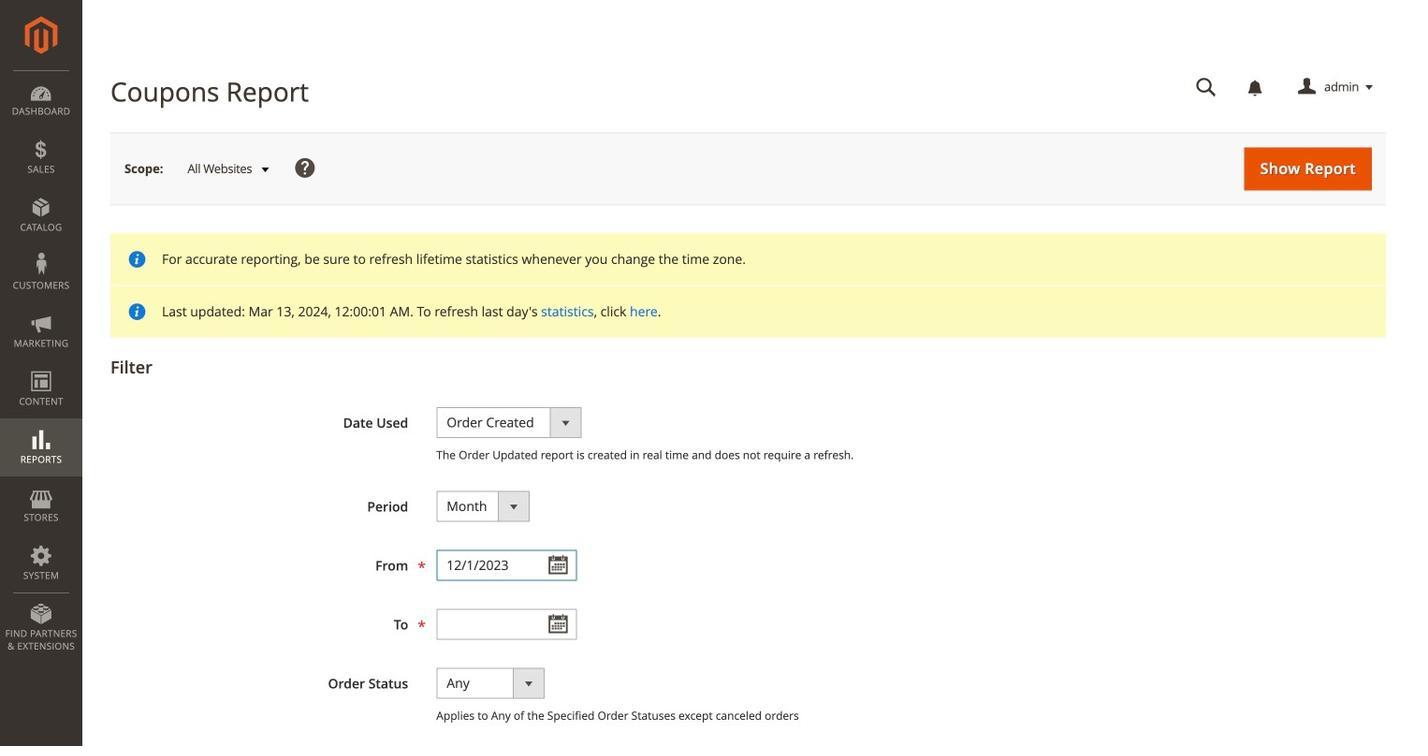 Task type: locate. For each thing, give the bounding box(es) containing it.
None text field
[[436, 609, 577, 640]]

magento admin panel image
[[25, 16, 58, 54]]

None text field
[[1183, 71, 1230, 104], [436, 550, 577, 581], [1183, 71, 1230, 104], [436, 550, 577, 581]]

menu bar
[[0, 70, 82, 662]]



